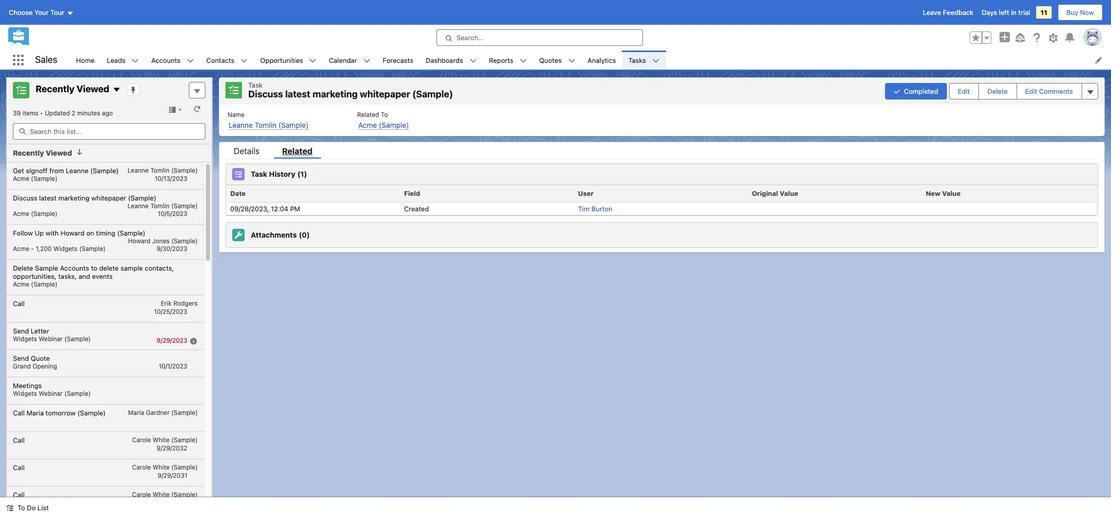 Task type: describe. For each thing, give the bounding box(es) containing it.
call for 10/25/2023
[[13, 300, 25, 308]]

get
[[13, 167, 24, 175]]

send letter
[[13, 327, 49, 335]]

to
[[91, 264, 97, 272]]

5 call from the top
[[13, 491, 25, 500]]

related for related
[[282, 146, 313, 156]]

original value
[[752, 189, 799, 198]]

analytics
[[588, 56, 616, 64]]

delete button
[[980, 84, 1017, 99]]

analytics link
[[582, 51, 623, 70]]

text default image inside recently viewed|tasks|list view element
[[112, 86, 121, 94]]

get signoff from leanne (sample)
[[13, 167, 119, 175]]

tim
[[578, 205, 590, 213]]

search...
[[457, 34, 484, 42]]

history
[[269, 170, 296, 179]]

your
[[34, 8, 49, 17]]

call for 9/29/2032
[[13, 437, 25, 445]]

1 vertical spatial viewed
[[46, 149, 72, 158]]

delete for delete
[[988, 87, 1008, 95]]

(sample) inside the related to acme (sample)
[[379, 121, 409, 129]]

leanne up discuss latest marketing whitepaper (sample) leanne tomlin (sample) on the top of the page
[[128, 167, 149, 174]]

11
[[1041, 8, 1048, 17]]

tasks,
[[58, 272, 77, 281]]

follow up with howard on timing (sample) howard jones (sample)
[[13, 229, 198, 245]]

discuss inside discuss latest marketing whitepaper (sample) leanne tomlin (sample)
[[13, 194, 37, 202]]

latest inside discuss latest marketing whitepaper (sample) leanne tomlin (sample)
[[39, 194, 56, 202]]

erik
[[161, 300, 172, 308]]

tasks
[[629, 56, 646, 64]]

acme inside delete sample accounts to delete sample contacts, opportunities, tasks, and events acme (sample)
[[13, 281, 29, 288]]

tomlin inside name leanne tomlin (sample)
[[255, 121, 277, 129]]

text default image for opportunities
[[309, 57, 317, 64]]

leads link
[[101, 51, 132, 70]]

maria gardner (sample)
[[128, 409, 198, 417]]

leave feedback
[[924, 8, 974, 17]]

field
[[404, 189, 420, 198]]

leanne tomlin (sample)
[[128, 167, 198, 174]]

3 carole from the top
[[132, 491, 151, 499]]

days left in trial
[[982, 8, 1031, 17]]

accounts link
[[145, 51, 187, 70]]

task history (1)
[[251, 170, 307, 179]]

in
[[1012, 8, 1017, 17]]

tomorrow
[[46, 409, 76, 418]]

events
[[92, 272, 113, 281]]

leave feedback link
[[924, 8, 974, 17]]

send quote
[[13, 355, 50, 363]]

quote
[[31, 355, 50, 363]]

9/29/2032
[[157, 445, 187, 453]]

whitepaper inside discuss latest marketing whitepaper (sample) leanne tomlin (sample)
[[91, 194, 126, 202]]

feedback
[[944, 8, 974, 17]]

0 vertical spatial viewed
[[77, 84, 109, 95]]

tim burton link
[[578, 205, 613, 213]]

meetings
[[13, 382, 42, 390]]

letter
[[31, 327, 49, 335]]

trial
[[1019, 8, 1031, 17]]

quotes link
[[533, 51, 568, 70]]

09/28/2023, 12:04 pm
[[230, 205, 300, 213]]

field cell
[[400, 185, 574, 203]]

ago
[[102, 109, 113, 117]]

send for send letter
[[13, 327, 29, 335]]

0 vertical spatial group
[[970, 32, 992, 44]]

updated
[[45, 109, 70, 117]]

value for original value
[[780, 189, 799, 198]]

edit comments
[[1026, 87, 1074, 95]]

reports
[[489, 56, 514, 64]]

39
[[13, 109, 21, 117]]

latest inside task discuss latest marketing whitepaper (sample)
[[285, 89, 311, 100]]

date cell
[[226, 185, 400, 203]]

details
[[234, 146, 260, 156]]

tasks list item
[[623, 51, 666, 70]]

reports list item
[[483, 51, 533, 70]]

white for 9/29/2031
[[153, 464, 170, 472]]

(0)
[[299, 231, 310, 239]]

group containing completed
[[886, 82, 1099, 100]]

list containing home
[[70, 51, 1112, 70]]

signoff
[[26, 167, 48, 175]]

text default image for dashboards
[[470, 57, 477, 64]]

home
[[76, 56, 95, 64]]

delete sample accounts to delete sample contacts, opportunities, tasks, and events acme (sample)
[[13, 264, 174, 288]]

quotes list item
[[533, 51, 582, 70]]

opportunities list item
[[254, 51, 323, 70]]

opening
[[32, 363, 57, 371]]

leanne tomlin (sample) link
[[229, 121, 309, 130]]

from
[[50, 167, 64, 175]]

1 webinar from the top
[[39, 335, 63, 343]]

marketing inside discuss latest marketing whitepaper (sample) leanne tomlin (sample)
[[58, 194, 90, 202]]

value for new value
[[943, 189, 961, 198]]

1 vertical spatial recently viewed
[[13, 149, 72, 158]]

acme (sample) for discuss latest marketing whitepaper (sample)
[[13, 210, 57, 218]]

edit button
[[950, 84, 979, 99]]

discuss latest marketing whitepaper (sample) leanne tomlin (sample)
[[13, 194, 198, 210]]

2 maria from the left
[[128, 409, 144, 417]]

reports link
[[483, 51, 520, 70]]

9/29/2023
[[157, 337, 187, 345]]

acme inside the related to acme (sample)
[[358, 121, 377, 129]]

details link
[[226, 146, 268, 159]]

related for related to acme (sample)
[[357, 111, 379, 119]]

widgets webinar (sample)
[[13, 335, 91, 343]]

jones
[[152, 237, 170, 245]]

attachments (0)
[[251, 231, 310, 239]]

calendar list item
[[323, 51, 377, 70]]

grid inside tab panel
[[226, 185, 1096, 216]]

tab panel containing task history
[[226, 159, 1099, 248]]

left
[[1000, 8, 1010, 17]]

date
[[230, 189, 246, 198]]

contacts
[[206, 56, 235, 64]]

1 vertical spatial widgets
[[13, 335, 37, 343]]

2
[[72, 109, 75, 117]]

edit for edit
[[959, 87, 971, 95]]

name
[[228, 111, 245, 119]]

send for send quote
[[13, 355, 29, 363]]

completed button
[[886, 83, 948, 100]]

10/1/2023
[[159, 363, 187, 371]]

1 maria from the left
[[27, 409, 44, 418]]

carole white (sample) for 9/29/2032
[[132, 437, 198, 444]]

text default image for calendar
[[363, 57, 371, 64]]

dashboards list item
[[420, 51, 483, 70]]

carole white (sample) for 9/29/2031
[[132, 464, 198, 472]]

user
[[578, 189, 594, 198]]

new value cell
[[922, 185, 1096, 203]]

task for history
[[251, 170, 267, 179]]

3 white from the top
[[153, 491, 170, 499]]

gardner
[[146, 409, 170, 417]]

select an item from this list to open it. list box
[[7, 162, 204, 519]]

text default image inside recently viewed|tasks|list view element
[[76, 149, 83, 156]]

0 vertical spatial recently
[[36, 84, 75, 95]]

1 horizontal spatial howard
[[128, 237, 151, 245]]

with
[[46, 229, 59, 237]]

acme for get signoff from leanne (sample)
[[13, 175, 29, 183]]

discuss inside task discuss latest marketing whitepaper (sample)
[[248, 89, 283, 100]]

days
[[982, 8, 998, 17]]

buy now button
[[1058, 4, 1104, 21]]

buy
[[1067, 8, 1079, 17]]

widgets inside meetings widgets webinar (sample)
[[13, 390, 37, 398]]

(sample) inside meetings widgets webinar (sample)
[[64, 390, 91, 398]]

now
[[1081, 8, 1095, 17]]

and
[[79, 272, 90, 281]]

list
[[38, 505, 49, 513]]

leanne inside discuss latest marketing whitepaper (sample) leanne tomlin (sample)
[[128, 202, 149, 210]]

10/13/2023
[[155, 175, 187, 183]]

calendar link
[[323, 51, 363, 70]]

to do list button
[[0, 498, 55, 519]]

39 items • updated 2 minutes ago
[[13, 109, 113, 117]]

sample
[[35, 264, 58, 272]]



Task type: vqa. For each thing, say whether or not it's contained in the screenshot.


Task type: locate. For each thing, give the bounding box(es) containing it.
2 send from the top
[[13, 355, 29, 363]]

leads list item
[[101, 51, 145, 70]]

0 vertical spatial white
[[153, 437, 170, 444]]

0 vertical spatial task
[[248, 81, 263, 89]]

edit inside button
[[959, 87, 971, 95]]

0 vertical spatial send
[[13, 327, 29, 335]]

contacts,
[[145, 264, 174, 272]]

follow
[[13, 229, 33, 237]]

value inside cell
[[780, 189, 799, 198]]

accounts inside delete sample accounts to delete sample contacts, opportunities, tasks, and events acme (sample)
[[60, 264, 89, 272]]

2 vertical spatial widgets
[[13, 390, 37, 398]]

0 vertical spatial acme (sample)
[[13, 175, 57, 183]]

related up (1)
[[282, 146, 313, 156]]

calendar
[[329, 56, 357, 64]]

4 call from the top
[[13, 464, 25, 472]]

2 white from the top
[[153, 464, 170, 472]]

delete right edit button
[[988, 87, 1008, 95]]

webinar inside meetings widgets webinar (sample)
[[39, 390, 63, 398]]

task image
[[232, 168, 245, 180]]

0 vertical spatial marketing
[[313, 89, 358, 100]]

leave
[[924, 8, 942, 17]]

grand
[[13, 363, 31, 371]]

text default image inside opportunities list item
[[309, 57, 317, 64]]

to left do
[[18, 505, 25, 513]]

sample
[[121, 264, 143, 272]]

new
[[926, 189, 941, 198]]

•
[[40, 109, 43, 117]]

task discuss latest marketing whitepaper (sample)
[[248, 81, 453, 100]]

1 horizontal spatial marketing
[[313, 89, 358, 100]]

1 horizontal spatial related
[[357, 111, 379, 119]]

edit for edit comments
[[1026, 87, 1038, 95]]

recently viewed|tasks|list view element
[[6, 77, 212, 519]]

list
[[70, 51, 1112, 70], [219, 105, 1105, 136]]

10/5/2023
[[158, 210, 187, 218]]

1 horizontal spatial whitepaper
[[360, 89, 411, 100]]

1 vertical spatial latest
[[39, 194, 56, 202]]

0 horizontal spatial discuss
[[13, 194, 37, 202]]

delete down -
[[13, 264, 33, 272]]

1 acme (sample) from the top
[[13, 175, 57, 183]]

1 horizontal spatial accounts
[[151, 56, 181, 64]]

buy now
[[1067, 8, 1095, 17]]

0 vertical spatial carole
[[132, 437, 151, 444]]

webinar up quote
[[39, 335, 63, 343]]

text default image inside leads list item
[[132, 57, 139, 64]]

accounts inside list item
[[151, 56, 181, 64]]

marketing down "calendar" 'link'
[[313, 89, 358, 100]]

tomlin down 10/13/2023
[[151, 202, 170, 210]]

text default image right contacts
[[241, 57, 248, 64]]

delete inside button
[[988, 87, 1008, 95]]

leanne down name
[[229, 121, 253, 129]]

call up 'send letter'
[[13, 300, 25, 308]]

2 value from the left
[[943, 189, 961, 198]]

marketing down 'get signoff from leanne (sample)'
[[58, 194, 90, 202]]

1 vertical spatial list
[[219, 105, 1105, 136]]

task inside task discuss latest marketing whitepaper (sample)
[[248, 81, 263, 89]]

related
[[357, 111, 379, 119], [282, 146, 313, 156]]

viewed up from
[[46, 149, 72, 158]]

white for 9/29/2032
[[153, 437, 170, 444]]

to do list
[[18, 505, 49, 513]]

recently up signoff
[[13, 149, 44, 158]]

call down meetings
[[13, 409, 25, 418]]

1 horizontal spatial value
[[943, 189, 961, 198]]

task down opportunities link
[[248, 81, 263, 89]]

send
[[13, 327, 29, 335], [13, 355, 29, 363]]

send left letter
[[13, 327, 29, 335]]

9/29/2031
[[158, 472, 187, 480]]

grand opening
[[13, 363, 57, 371]]

widgets up send quote
[[13, 335, 37, 343]]

pm
[[290, 205, 300, 213]]

white down 9/29/2031
[[153, 491, 170, 499]]

(sample) inside delete sample accounts to delete sample contacts, opportunities, tasks, and events acme (sample)
[[31, 281, 57, 288]]

acme up follow
[[13, 210, 29, 218]]

name leanne tomlin (sample)
[[228, 111, 309, 129]]

tomlin
[[255, 121, 277, 129], [151, 167, 170, 174], [151, 202, 170, 210]]

white up 9/29/2032
[[153, 437, 170, 444]]

value right new
[[943, 189, 961, 198]]

1 vertical spatial group
[[886, 82, 1099, 100]]

text default image inside tasks list item
[[653, 57, 660, 64]]

text default image right calendar
[[363, 57, 371, 64]]

text default image inside contacts list item
[[241, 57, 248, 64]]

opportunities link
[[254, 51, 309, 70]]

1,200
[[36, 245, 52, 253]]

delete for delete sample accounts to delete sample contacts, opportunities, tasks, and events acme (sample)
[[13, 264, 33, 272]]

value inside cell
[[943, 189, 961, 198]]

marketing
[[313, 89, 358, 100], [58, 194, 90, 202]]

1 horizontal spatial maria
[[128, 409, 144, 417]]

1 white from the top
[[153, 437, 170, 444]]

0 vertical spatial list
[[70, 51, 1112, 70]]

acme for discuss latest marketing whitepaper (sample)
[[13, 210, 29, 218]]

0 vertical spatial latest
[[285, 89, 311, 100]]

call down call maria tomorrow (sample) at the left
[[13, 437, 25, 445]]

text default image up ago
[[112, 86, 121, 94]]

on
[[86, 229, 94, 237]]

0 vertical spatial delete
[[988, 87, 1008, 95]]

1 call from the top
[[13, 300, 25, 308]]

latest
[[285, 89, 311, 100], [39, 194, 56, 202]]

-
[[31, 245, 34, 253]]

0 vertical spatial related
[[357, 111, 379, 119]]

acme (sample)
[[13, 175, 57, 183], [13, 210, 57, 218]]

contacts link
[[200, 51, 241, 70]]

call up to do list
[[13, 491, 25, 500]]

delete inside delete sample accounts to delete sample contacts, opportunities, tasks, and events acme (sample)
[[13, 264, 33, 272]]

white up 9/29/2031
[[153, 464, 170, 472]]

discuss up name leanne tomlin (sample)
[[248, 89, 283, 100]]

acme (sample) for get signoff from leanne (sample)
[[13, 175, 57, 183]]

call maria tomorrow (sample)
[[13, 409, 106, 418]]

text default image up 'get signoff from leanne (sample)'
[[76, 149, 83, 156]]

text default image right the quotes on the top of the page
[[568, 57, 576, 64]]

edit left 'delete' button at the right of page
[[959, 87, 971, 95]]

latest down opportunities list item
[[285, 89, 311, 100]]

0 vertical spatial discuss
[[248, 89, 283, 100]]

1 edit from the left
[[959, 87, 971, 95]]

text default image left do
[[6, 505, 13, 512]]

text default image for quotes
[[568, 57, 576, 64]]

call for 9/29/2031
[[13, 464, 25, 472]]

0 horizontal spatial accounts
[[60, 264, 89, 272]]

leads
[[107, 56, 126, 64]]

carole for 9/29/2032
[[132, 437, 151, 444]]

accounts right leads list item in the left of the page
[[151, 56, 181, 64]]

whitepaper inside task discuss latest marketing whitepaper (sample)
[[360, 89, 411, 100]]

1 vertical spatial to
[[18, 505, 25, 513]]

choose your tour
[[9, 8, 64, 17]]

call up to do list button on the left bottom of page
[[13, 464, 25, 472]]

edit inside button
[[1026, 87, 1038, 95]]

contacts list item
[[200, 51, 254, 70]]

text default image inside quotes list item
[[568, 57, 576, 64]]

do
[[27, 505, 36, 513]]

tour
[[50, 8, 64, 17]]

(1)
[[298, 170, 307, 179]]

attachments element
[[226, 222, 1099, 248]]

user cell
[[574, 185, 748, 203]]

0 horizontal spatial maria
[[27, 409, 44, 418]]

tomlin up 'details'
[[255, 121, 277, 129]]

0 horizontal spatial related
[[282, 146, 313, 156]]

opportunities
[[260, 56, 303, 64]]

to inside button
[[18, 505, 25, 513]]

completed
[[905, 87, 939, 95]]

0 vertical spatial whitepaper
[[360, 89, 411, 100]]

to
[[381, 111, 388, 119], [18, 505, 25, 513]]

0 vertical spatial webinar
[[39, 335, 63, 343]]

1 vertical spatial whitepaper
[[91, 194, 126, 202]]

widgets down with
[[53, 245, 78, 253]]

3 call from the top
[[13, 437, 25, 445]]

maria left gardner
[[128, 409, 144, 417]]

1 vertical spatial accounts
[[60, 264, 89, 272]]

tomlin inside discuss latest marketing whitepaper (sample) leanne tomlin (sample)
[[151, 202, 170, 210]]

text default image
[[187, 57, 194, 64], [363, 57, 371, 64], [470, 57, 477, 64], [520, 57, 527, 64], [112, 86, 121, 94], [6, 505, 13, 512]]

choose
[[9, 8, 33, 17]]

cell
[[922, 203, 1096, 215]]

acme left from
[[13, 175, 29, 183]]

acme left -
[[13, 245, 29, 253]]

edit comments button
[[1018, 84, 1082, 99]]

1 vertical spatial send
[[13, 355, 29, 363]]

2 vertical spatial carole
[[132, 491, 151, 499]]

1 value from the left
[[780, 189, 799, 198]]

text default image right leads
[[132, 57, 139, 64]]

related inside the related to acme (sample)
[[357, 111, 379, 119]]

2 call from the top
[[13, 409, 25, 418]]

acme down task discuss latest marketing whitepaper (sample)
[[358, 121, 377, 129]]

0 horizontal spatial marketing
[[58, 194, 90, 202]]

discuss
[[248, 89, 283, 100], [13, 194, 37, 202]]

(sample) inside task discuss latest marketing whitepaper (sample)
[[413, 89, 453, 100]]

meetings widgets webinar (sample)
[[13, 382, 91, 398]]

dashboards
[[426, 56, 463, 64]]

2 acme (sample) from the top
[[13, 210, 57, 218]]

0 horizontal spatial latest
[[39, 194, 56, 202]]

carole white (sample) up 9/29/2032
[[132, 437, 198, 444]]

0 horizontal spatial value
[[780, 189, 799, 198]]

discuss down get
[[13, 194, 37, 202]]

text default image down search...
[[470, 57, 477, 64]]

12:04
[[271, 205, 288, 213]]

acme for follow up with howard on timing (sample)
[[13, 245, 29, 253]]

0 vertical spatial recently viewed
[[36, 84, 109, 95]]

recently viewed status
[[13, 109, 45, 117]]

text default image right reports
[[520, 57, 527, 64]]

0 horizontal spatial edit
[[959, 87, 971, 95]]

whitepaper
[[360, 89, 411, 100], [91, 194, 126, 202]]

1 vertical spatial recently
[[13, 149, 44, 158]]

task for discuss
[[248, 81, 263, 89]]

value right original
[[780, 189, 799, 198]]

acme (sample) link
[[358, 121, 409, 130]]

latest down from
[[39, 194, 56, 202]]

1 vertical spatial tomlin
[[151, 167, 170, 174]]

1 vertical spatial delete
[[13, 264, 33, 272]]

related link
[[274, 146, 321, 159]]

whitepaper up the related to acme (sample)
[[360, 89, 411, 100]]

text default image for tasks
[[653, 57, 660, 64]]

(sample) inside name leanne tomlin (sample)
[[279, 121, 309, 129]]

0 vertical spatial accounts
[[151, 56, 181, 64]]

1 horizontal spatial edit
[[1026, 87, 1038, 95]]

0 vertical spatial carole white (sample)
[[132, 437, 198, 444]]

marketing inside task discuss latest marketing whitepaper (sample)
[[313, 89, 358, 100]]

1 horizontal spatial latest
[[285, 89, 311, 100]]

leanne left 10/5/2023
[[128, 202, 149, 210]]

text default image left calendar
[[309, 57, 317, 64]]

items
[[22, 109, 38, 117]]

9/30/2023
[[157, 245, 187, 253]]

howard
[[61, 229, 84, 237], [128, 237, 151, 245]]

1 carole white (sample) from the top
[[132, 437, 198, 444]]

original value cell
[[748, 185, 922, 203]]

howard left jones
[[128, 237, 151, 245]]

text default image for contacts
[[241, 57, 248, 64]]

0 vertical spatial to
[[381, 111, 388, 119]]

text default image right tasks
[[653, 57, 660, 64]]

0 horizontal spatial whitepaper
[[91, 194, 126, 202]]

1 horizontal spatial delete
[[988, 87, 1008, 95]]

1 horizontal spatial discuss
[[248, 89, 283, 100]]

None search field
[[13, 123, 206, 140]]

text default image left contacts
[[187, 57, 194, 64]]

widgets down grand
[[13, 390, 37, 398]]

1 vertical spatial marketing
[[58, 194, 90, 202]]

text default image inside to do list button
[[6, 505, 13, 512]]

created
[[404, 205, 429, 213]]

2 webinar from the top
[[39, 390, 63, 398]]

1 carole from the top
[[132, 437, 151, 444]]

0 horizontal spatial delete
[[13, 264, 33, 272]]

acme - 1,200 widgets (sample)
[[13, 245, 106, 253]]

1 horizontal spatial to
[[381, 111, 388, 119]]

delete
[[988, 87, 1008, 95], [13, 264, 33, 272]]

recently up updated at the top
[[36, 84, 75, 95]]

(sample)
[[413, 89, 453, 100], [279, 121, 309, 129], [379, 121, 409, 129], [90, 167, 119, 175], [171, 167, 198, 174], [31, 175, 57, 183], [128, 194, 156, 202], [171, 202, 198, 210], [31, 210, 57, 218], [117, 229, 145, 237], [171, 237, 198, 245], [79, 245, 106, 253], [31, 281, 57, 288], [64, 335, 91, 343], [64, 390, 91, 398], [77, 409, 106, 418], [171, 409, 198, 417], [171, 437, 198, 444], [171, 464, 198, 472], [171, 491, 198, 499]]

related to acme (sample)
[[357, 111, 409, 129]]

text default image
[[132, 57, 139, 64], [241, 57, 248, 64], [309, 57, 317, 64], [568, 57, 576, 64], [653, 57, 660, 64], [76, 149, 83, 156]]

burton
[[592, 205, 613, 213]]

related up the acme (sample) link
[[357, 111, 379, 119]]

1 vertical spatial carole white (sample)
[[132, 464, 198, 472]]

2 vertical spatial carole white (sample)
[[132, 491, 198, 499]]

0 vertical spatial widgets
[[53, 245, 78, 253]]

text default image inside accounts list item
[[187, 57, 194, 64]]

3 carole white (sample) from the top
[[132, 491, 198, 499]]

leanne right from
[[66, 167, 89, 175]]

0 horizontal spatial viewed
[[46, 149, 72, 158]]

acme left tasks,
[[13, 281, 29, 288]]

carole for 9/29/2031
[[132, 464, 151, 472]]

viewed up minutes on the left of page
[[77, 84, 109, 95]]

0 horizontal spatial to
[[18, 505, 25, 513]]

rodgers
[[173, 300, 198, 308]]

to inside the related to acme (sample)
[[381, 111, 388, 119]]

2 carole white (sample) from the top
[[132, 464, 198, 472]]

text default image for accounts
[[187, 57, 194, 64]]

09/28/2023,
[[230, 205, 269, 213]]

white
[[153, 437, 170, 444], [153, 464, 170, 472], [153, 491, 170, 499]]

tomlin up 10/13/2023
[[151, 167, 170, 174]]

1 vertical spatial discuss
[[13, 194, 37, 202]]

text default image inside dashboards list item
[[470, 57, 477, 64]]

2 edit from the left
[[1026, 87, 1038, 95]]

Search Recently Viewed list view. search field
[[13, 123, 206, 140]]

0 horizontal spatial howard
[[61, 229, 84, 237]]

task right task icon
[[251, 170, 267, 179]]

webinar up call maria tomorrow (sample) at the left
[[39, 390, 63, 398]]

10/25/2023
[[154, 308, 187, 316]]

grid
[[226, 185, 1096, 216]]

2 vertical spatial tomlin
[[151, 202, 170, 210]]

original
[[752, 189, 779, 198]]

tab panel
[[226, 159, 1099, 248]]

carole white (sample) up 9/29/2031
[[132, 464, 198, 472]]

carole white (sample) down 9/29/2031
[[132, 491, 198, 499]]

group
[[970, 32, 992, 44], [886, 82, 1099, 100]]

text default image for leads
[[132, 57, 139, 64]]

accounts left to
[[60, 264, 89, 272]]

tasks link
[[623, 51, 653, 70]]

recently viewed up signoff
[[13, 149, 72, 158]]

text default image for reports
[[520, 57, 527, 64]]

edit left comments
[[1026, 87, 1038, 95]]

1 vertical spatial acme (sample)
[[13, 210, 57, 218]]

1 send from the top
[[13, 327, 29, 335]]

1 vertical spatial white
[[153, 464, 170, 472]]

1 vertical spatial task
[[251, 170, 267, 179]]

1 vertical spatial related
[[282, 146, 313, 156]]

text default image inside calendar "list item"
[[363, 57, 371, 64]]

1 horizontal spatial viewed
[[77, 84, 109, 95]]

whitepaper up 'timing' at the left of page
[[91, 194, 126, 202]]

accounts list item
[[145, 51, 200, 70]]

1 vertical spatial carole
[[132, 464, 151, 472]]

recently viewed up 2
[[36, 84, 109, 95]]

1 vertical spatial webinar
[[39, 390, 63, 398]]

2 vertical spatial white
[[153, 491, 170, 499]]

leanne inside name leanne tomlin (sample)
[[229, 121, 253, 129]]

2 carole from the top
[[132, 464, 151, 472]]

edit
[[959, 87, 971, 95], [1026, 87, 1038, 95]]

0 vertical spatial tomlin
[[255, 121, 277, 129]]

howard left 'on'
[[61, 229, 84, 237]]

choose your tour button
[[8, 4, 74, 21]]

send left quote
[[13, 355, 29, 363]]

to up the acme (sample) link
[[381, 111, 388, 119]]

text default image inside the reports list item
[[520, 57, 527, 64]]

maria left 'tomorrow'
[[27, 409, 44, 418]]

grid containing date
[[226, 185, 1096, 216]]

list containing leanne tomlin (sample)
[[219, 105, 1105, 136]]



